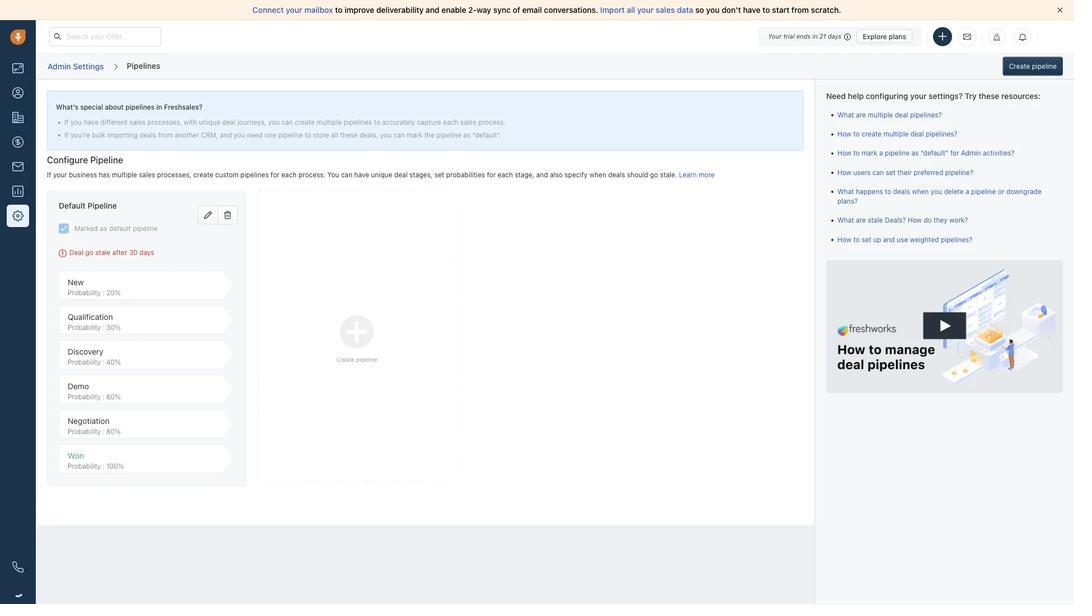 Task type: locate. For each thing, give the bounding box(es) containing it.
2 vertical spatial deals
[[894, 188, 911, 195]]

when inside what happens to deals when you delete a pipeline or downgrade plans?
[[913, 188, 929, 195]]

days right 30
[[140, 249, 154, 256]]

1 horizontal spatial stale
[[868, 216, 884, 224]]

: for discovery
[[103, 358, 105, 366]]

probability down negotiation
[[68, 428, 101, 436]]

0 vertical spatial days
[[828, 33, 842, 40]]

have
[[744, 5, 761, 15], [84, 118, 99, 126], [355, 171, 369, 179]]

deals right the importing
[[140, 131, 156, 139]]

: inside demo probability : 60%
[[103, 393, 105, 401]]

how left up
[[838, 236, 852, 243]]

2 horizontal spatial pipelines
[[344, 118, 372, 126]]

configure pipeline if your business has multiple sales processes, create custom pipelines for each process. you can have unique deal stages, set probabilities for each stage, and also specify when deals should go stale. learn more
[[47, 155, 715, 179]]

4 : from the top
[[103, 393, 105, 401]]

all
[[627, 5, 636, 15], [331, 131, 338, 139]]

1 vertical spatial create
[[862, 130, 882, 138]]

0 vertical spatial create
[[295, 118, 315, 126]]

processes, down another
[[157, 171, 192, 179]]

what
[[838, 111, 855, 119], [838, 188, 855, 195], [838, 216, 855, 224]]

your inside configure pipeline if your business has multiple sales processes, create custom pipelines for each process. you can have unique deal stages, set probabilities for each stage, and also specify when deals should go stale. learn more
[[53, 171, 67, 179]]

way
[[477, 5, 492, 15]]

1 vertical spatial go
[[85, 249, 93, 256]]

create pipeline
[[1010, 62, 1057, 70], [337, 357, 378, 363]]

have inside configure pipeline if your business has multiple sales processes, create custom pipelines for each process. you can have unique deal stages, set probabilities for each stage, and also specify when deals should go stale. learn more
[[355, 171, 369, 179]]

to right happens
[[886, 188, 892, 195]]

for down one
[[271, 171, 280, 179]]

to inside what happens to deals when you delete a pipeline or downgrade plans?
[[886, 188, 892, 195]]

0 vertical spatial have
[[744, 5, 761, 15]]

importing
[[107, 131, 138, 139]]

4 probability from the top
[[68, 393, 101, 401]]

multiple
[[868, 111, 894, 119], [317, 118, 342, 126], [884, 130, 909, 138], [112, 171, 137, 179]]

create inside if you have different sales processes, with unique deal journeys, you can create multiple pipelines to accurately capture each sales process. if you're bulk importing deals from another crm, and you need one pipeline to store all these deals, you can mark the pipeline as "default".
[[295, 118, 315, 126]]

multiple right 'has'
[[112, 171, 137, 179]]

your left settings?
[[911, 92, 927, 101]]

0 vertical spatial when
[[590, 171, 607, 179]]

pipeline
[[1033, 62, 1057, 70], [278, 131, 303, 139], [437, 131, 462, 139], [885, 149, 910, 157], [972, 188, 997, 195], [133, 225, 158, 232], [356, 357, 378, 363]]

1 vertical spatial what
[[838, 188, 855, 195]]

2 vertical spatial if
[[47, 171, 51, 179]]

pipeline inside configure pipeline if your business has multiple sales processes, create custom pipelines for each process. you can have unique deal stages, set probabilities for each stage, and also specify when deals should go stale. learn more
[[90, 155, 123, 165]]

2 horizontal spatial have
[[744, 5, 761, 15]]

unique up crm,
[[199, 118, 220, 126]]

probability for new
[[68, 289, 101, 297]]

probability down demo
[[68, 393, 101, 401]]

0 horizontal spatial unique
[[199, 118, 220, 126]]

2 horizontal spatial deals
[[894, 188, 911, 195]]

probability for won
[[68, 463, 101, 470]]

0 horizontal spatial have
[[84, 118, 99, 126]]

1 are from the top
[[857, 111, 867, 119]]

settings?
[[929, 92, 963, 101]]

each
[[443, 118, 459, 126], [282, 171, 297, 179], [498, 171, 513, 179]]

probability inside demo probability : 60%
[[68, 393, 101, 401]]

from inside if you have different sales processes, with unique deal journeys, you can create multiple pipelines to accurately capture each sales process. if you're bulk importing deals from another crm, and you need one pipeline to store all these deals, you can mark the pipeline as "default".
[[158, 131, 173, 139]]

1 horizontal spatial process.
[[479, 118, 506, 126]]

and
[[426, 5, 440, 15], [220, 131, 232, 139], [537, 171, 548, 179], [884, 236, 896, 243]]

pipelines
[[127, 61, 160, 70]]

to up deals,
[[374, 118, 381, 126]]

1 vertical spatial are
[[857, 216, 867, 224]]

2 vertical spatial create
[[193, 171, 213, 179]]

how to set up and use weighted pipelines? link
[[838, 236, 973, 243]]

0 horizontal spatial admin
[[48, 61, 71, 71]]

your down configure
[[53, 171, 67, 179]]

negotiation
[[68, 417, 110, 426]]

0 vertical spatial admin
[[48, 61, 71, 71]]

pipeline
[[90, 155, 123, 165], [88, 201, 117, 210]]

these
[[979, 92, 1000, 101], [340, 131, 358, 139]]

in
[[813, 33, 818, 40], [157, 103, 162, 111]]

0 horizontal spatial for
[[271, 171, 280, 179]]

and right crm,
[[220, 131, 232, 139]]

5 : from the top
[[103, 428, 105, 436]]

2 horizontal spatial as
[[912, 149, 919, 157]]

: left "40%"
[[103, 358, 105, 366]]

sync
[[494, 5, 511, 15]]

1 horizontal spatial as
[[464, 131, 471, 139]]

2 what from the top
[[838, 188, 855, 195]]

0 horizontal spatial stale
[[95, 249, 111, 256]]

your
[[769, 33, 782, 40]]

you up you're
[[70, 118, 82, 126]]

what for what are multiple deal pipelines?
[[838, 111, 855, 119]]

2 horizontal spatial set
[[886, 168, 896, 176]]

are down the help
[[857, 111, 867, 119]]

3 : from the top
[[103, 358, 105, 366]]

deals left should
[[609, 171, 626, 179]]

2 vertical spatial as
[[100, 225, 107, 232]]

how to mark a pipeline as "default" for admin activities?
[[838, 149, 1015, 157]]

preferred
[[914, 168, 944, 176]]

1 horizontal spatial when
[[913, 188, 929, 195]]

40%
[[106, 358, 121, 366]]

email
[[523, 5, 542, 15]]

from right the start
[[792, 5, 809, 15]]

you right so
[[707, 5, 720, 15]]

deliverability
[[377, 5, 424, 15]]

if down configure
[[47, 171, 51, 179]]

pipelines
[[126, 103, 155, 111], [344, 118, 372, 126], [241, 171, 269, 179]]

create up store
[[295, 118, 315, 126]]

if left you're
[[64, 131, 69, 139]]

processes,
[[148, 118, 182, 126], [157, 171, 192, 179]]

what inside what happens to deals when you delete a pipeline or downgrade plans?
[[838, 188, 855, 195]]

unique inside configure pipeline if your business has multiple sales processes, create custom pipelines for each process. you can have unique deal stages, set probabilities for each stage, and also specify when deals should go stale. learn more
[[371, 171, 393, 179]]

2 : from the top
[[103, 324, 105, 332]]

1 vertical spatial deals
[[609, 171, 626, 179]]

1 horizontal spatial all
[[627, 5, 636, 15]]

create inside button
[[1010, 62, 1031, 70]]

about
[[105, 103, 124, 111]]

how to mark a pipeline as "default" for admin activities? link
[[838, 149, 1015, 157]]

won probability : 100%
[[68, 451, 124, 470]]

conversations.
[[544, 5, 599, 15]]

how up the plans?
[[838, 149, 852, 157]]

how
[[838, 130, 852, 138], [838, 149, 852, 157], [838, 168, 852, 176], [908, 216, 922, 224], [838, 236, 852, 243]]

from left another
[[158, 131, 173, 139]]

deals down 'their'
[[894, 188, 911, 195]]

: inside discovery probability : 40%
[[103, 358, 105, 366]]

to
[[335, 5, 343, 15], [763, 5, 771, 15], [374, 118, 381, 126], [854, 130, 860, 138], [305, 131, 311, 139], [854, 149, 860, 157], [886, 188, 892, 195], [854, 236, 860, 243]]

each inside if you have different sales processes, with unique deal journeys, you can create multiple pipelines to accurately capture each sales process. if you're bulk importing deals from another crm, and you need one pipeline to store all these deals, you can mark the pipeline as "default".
[[443, 118, 459, 126]]

1 vertical spatial process.
[[299, 171, 326, 179]]

: inside won probability : 100%
[[103, 463, 105, 470]]

sales right 'has'
[[139, 171, 155, 179]]

probability inside new probability : 20%
[[68, 289, 101, 297]]

all right import at the right top of page
[[627, 5, 636, 15]]

probability down won
[[68, 463, 101, 470]]

30
[[129, 249, 138, 256]]

pipelines right custom
[[241, 171, 269, 179]]

sales inside configure pipeline if your business has multiple sales processes, create custom pipelines for each process. you can have unique deal stages, set probabilities for each stage, and also specify when deals should go stale. learn more
[[139, 171, 155, 179]]

1 vertical spatial days
[[140, 249, 154, 256]]

how users can set their preferred pipeline?
[[838, 168, 974, 176]]

unique
[[199, 118, 220, 126], [371, 171, 393, 179]]

explore plans
[[863, 32, 907, 40]]

sales up the "default".
[[461, 118, 477, 126]]

go
[[651, 171, 659, 179], [85, 249, 93, 256]]

can right you
[[341, 171, 353, 179]]

a right delete
[[966, 188, 970, 195]]

a down how to create multiple deal pipelines? link
[[880, 149, 884, 157]]

1 vertical spatial pipeline
[[88, 201, 117, 210]]

1 vertical spatial mark
[[862, 149, 878, 157]]

mark
[[407, 131, 423, 139], [862, 149, 878, 157]]

2 vertical spatial pipelines?
[[941, 236, 973, 243]]

0 vertical spatial a
[[880, 149, 884, 157]]

for
[[951, 149, 960, 157], [271, 171, 280, 179], [487, 171, 496, 179]]

1 horizontal spatial admin
[[962, 149, 982, 157]]

3 probability from the top
[[68, 358, 101, 366]]

1 horizontal spatial each
[[443, 118, 459, 126]]

0 vertical spatial create
[[1010, 62, 1031, 70]]

happens
[[857, 188, 884, 195]]

1 vertical spatial these
[[340, 131, 358, 139]]

how down need
[[838, 130, 852, 138]]

what happens to deals when you delete a pipeline or downgrade plans? link
[[838, 188, 1042, 205]]

new
[[68, 278, 84, 287]]

probability down new
[[68, 289, 101, 297]]

as left default
[[100, 225, 107, 232]]

0 vertical spatial pipelines
[[126, 103, 155, 111]]

: left 100%
[[103, 463, 105, 470]]

pipelines right the about at top left
[[126, 103, 155, 111]]

downgrade
[[1007, 188, 1042, 195]]

if inside configure pipeline if your business has multiple sales processes, create custom pipelines for each process. you can have unique deal stages, set probabilities for each stage, and also specify when deals should go stale. learn more
[[47, 171, 51, 179]]

what for what are stale deals? how do they work?
[[838, 216, 855, 224]]

: for new
[[103, 289, 105, 297]]

probability inside qualification probability : 30%
[[68, 324, 101, 332]]

set left 'their'
[[886, 168, 896, 176]]

1 vertical spatial from
[[158, 131, 173, 139]]

: inside new probability : 20%
[[103, 289, 105, 297]]

admin up pipeline?
[[962, 149, 982, 157]]

create pipeline link
[[258, 191, 456, 481]]

can right users
[[873, 168, 885, 176]]

deal left journeys,
[[222, 118, 236, 126]]

ends
[[797, 33, 811, 40]]

can down accurately
[[394, 131, 405, 139]]

probability inside negotiation probability : 80%
[[68, 428, 101, 436]]

probability inside discovery probability : 40%
[[68, 358, 101, 366]]

phone image
[[12, 562, 24, 573]]

stale.
[[660, 171, 678, 179]]

1 horizontal spatial a
[[966, 188, 970, 195]]

admin
[[48, 61, 71, 71], [962, 149, 982, 157]]

mark up users
[[862, 149, 878, 157]]

admin inside admin settings link
[[48, 61, 71, 71]]

processes, down freshsales?
[[148, 118, 182, 126]]

days
[[828, 33, 842, 40], [140, 249, 154, 256]]

pipelines? up the "default"
[[926, 130, 958, 138]]

0 vertical spatial unique
[[199, 118, 220, 126]]

what down the plans?
[[838, 216, 855, 224]]

: left 80%
[[103, 428, 105, 436]]

if down what's
[[64, 118, 69, 126]]

deals,
[[360, 131, 379, 139]]

stale for after
[[95, 249, 111, 256]]

go left stale.
[[651, 171, 659, 179]]

in left freshsales?
[[157, 103, 162, 111]]

learn more link
[[680, 171, 715, 179]]

0 vertical spatial mark
[[407, 131, 423, 139]]

what up the plans?
[[838, 188, 855, 195]]

0 horizontal spatial deals
[[140, 131, 156, 139]]

"default"
[[921, 149, 949, 157]]

1 what from the top
[[838, 111, 855, 119]]

60%
[[106, 393, 121, 401]]

what's special about pipelines in freshsales?
[[56, 103, 203, 111]]

are for stale
[[857, 216, 867, 224]]

how to create multiple deal pipelines?
[[838, 130, 958, 138]]

go right the deal
[[85, 249, 93, 256]]

1 vertical spatial processes,
[[157, 171, 192, 179]]

you left need
[[234, 131, 245, 139]]

unique left stages,
[[371, 171, 393, 179]]

a inside what happens to deals when you delete a pipeline or downgrade plans?
[[966, 188, 970, 195]]

1 probability from the top
[[68, 289, 101, 297]]

1 vertical spatial a
[[966, 188, 970, 195]]

0 vertical spatial process.
[[479, 118, 506, 126]]

1 vertical spatial have
[[84, 118, 99, 126]]

demo probability : 60%
[[68, 382, 121, 401]]

0 vertical spatial as
[[464, 131, 471, 139]]

1 horizontal spatial unique
[[371, 171, 393, 179]]

unique inside if you have different sales processes, with unique deal journeys, you can create multiple pipelines to accurately capture each sales process. if you're bulk importing deals from another crm, and you need one pipeline to store all these deals, you can mark the pipeline as "default".
[[199, 118, 220, 126]]

: for demo
[[103, 393, 105, 401]]

multiple down what are multiple deal pipelines? "link"
[[884, 130, 909, 138]]

what down need
[[838, 111, 855, 119]]

can right journeys,
[[282, 118, 293, 126]]

0 horizontal spatial these
[[340, 131, 358, 139]]

discovery probability : 40%
[[68, 347, 121, 366]]

3 what from the top
[[838, 216, 855, 224]]

2 horizontal spatial create
[[862, 130, 882, 138]]

sales
[[656, 5, 675, 15], [129, 118, 146, 126], [461, 118, 477, 126], [139, 171, 155, 179]]

deal left stages,
[[395, 171, 408, 179]]

1 : from the top
[[103, 289, 105, 297]]

probability down discovery at the left bottom
[[68, 358, 101, 366]]

you inside what happens to deals when you delete a pipeline or downgrade plans?
[[931, 188, 943, 195]]

set left up
[[862, 236, 872, 243]]

: left 20%
[[103, 289, 105, 297]]

1 horizontal spatial in
[[813, 33, 818, 40]]

each left you
[[282, 171, 297, 179]]

1 horizontal spatial these
[[979, 92, 1000, 101]]

6 : from the top
[[103, 463, 105, 470]]

need
[[247, 131, 263, 139]]

0 horizontal spatial create pipeline
[[337, 357, 378, 363]]

0 vertical spatial pipelines?
[[911, 111, 943, 119]]

admin left settings
[[48, 61, 71, 71]]

0 vertical spatial from
[[792, 5, 809, 15]]

pipelines? down need help configuring your settings? try these resources: on the top of the page
[[911, 111, 943, 119]]

process. up the "default".
[[479, 118, 506, 126]]

pipeline up marked as default pipeline
[[88, 201, 117, 210]]

custom
[[215, 171, 239, 179]]

multiple up store
[[317, 118, 342, 126]]

you up one
[[268, 118, 280, 126]]

and inside if you have different sales processes, with unique deal journeys, you can create multiple pipelines to accurately capture each sales process. if you're bulk importing deals from another crm, and you need one pipeline to store all these deals, you can mark the pipeline as "default".
[[220, 131, 232, 139]]

deal go stale after 30 days
[[69, 249, 154, 256]]

1 vertical spatial stale
[[95, 249, 111, 256]]

1 vertical spatial in
[[157, 103, 162, 111]]

data
[[677, 5, 694, 15]]

default
[[59, 201, 86, 210]]

0 horizontal spatial from
[[158, 131, 173, 139]]

0 vertical spatial pipeline
[[90, 155, 123, 165]]

1 vertical spatial pipelines
[[344, 118, 372, 126]]

have right you
[[355, 171, 369, 179]]

: inside qualification probability : 30%
[[103, 324, 105, 332]]

deals inside configure pipeline if your business has multiple sales processes, create custom pipelines for each process. you can have unique deal stages, set probabilities for each stage, and also specify when deals should go stale. learn more
[[609, 171, 626, 179]]

: left 30%
[[103, 324, 105, 332]]

for right probabilities
[[487, 171, 496, 179]]

sales down what's special about pipelines in freshsales?
[[129, 118, 146, 126]]

5 probability from the top
[[68, 428, 101, 436]]

0 vertical spatial are
[[857, 111, 867, 119]]

all inside if you have different sales processes, with unique deal journeys, you can create multiple pipelines to accurately capture each sales process. if you're bulk importing deals from another crm, and you need one pipeline to store all these deals, you can mark the pipeline as "default".
[[331, 131, 338, 139]]

6 probability from the top
[[68, 463, 101, 470]]

0 horizontal spatial set
[[435, 171, 445, 179]]

probability down qualification
[[68, 324, 101, 332]]

mark left the the
[[407, 131, 423, 139]]

0 vertical spatial deals
[[140, 131, 156, 139]]

pipelines up deals,
[[344, 118, 372, 126]]

what's new image
[[994, 33, 1001, 41]]

when inside configure pipeline if your business has multiple sales processes, create custom pipelines for each process. you can have unique deal stages, set probabilities for each stage, and also specify when deals should go stale. learn more
[[590, 171, 607, 179]]

1 vertical spatial when
[[913, 188, 929, 195]]

: inside negotiation probability : 80%
[[103, 428, 105, 436]]

create pipeline button
[[1004, 57, 1064, 76]]

how left users
[[838, 168, 852, 176]]

: for qualification
[[103, 324, 105, 332]]

also
[[550, 171, 563, 179]]

processes, inside if you have different sales processes, with unique deal journeys, you can create multiple pipelines to accurately capture each sales process. if you're bulk importing deals from another crm, and you need one pipeline to store all these deals, you can mark the pipeline as "default".
[[148, 118, 182, 126]]

and right up
[[884, 236, 896, 243]]

their
[[898, 168, 913, 176]]

process. left you
[[299, 171, 326, 179]]

1 horizontal spatial go
[[651, 171, 659, 179]]

0 vertical spatial these
[[979, 92, 1000, 101]]

2 vertical spatial what
[[838, 216, 855, 224]]

each right "capture"
[[443, 118, 459, 126]]

set inside configure pipeline if your business has multiple sales processes, create custom pipelines for each process. you can have unique deal stages, set probabilities for each stage, and also specify when deals should go stale. learn more
[[435, 171, 445, 179]]

a
[[880, 149, 884, 157], [966, 188, 970, 195]]

probabilities
[[446, 171, 485, 179]]

0 horizontal spatial each
[[282, 171, 297, 179]]

0 horizontal spatial process.
[[299, 171, 326, 179]]

pipeline inside button
[[1033, 62, 1057, 70]]

create left custom
[[193, 171, 213, 179]]

to up users
[[854, 149, 860, 157]]

pipelines?
[[911, 111, 943, 119], [926, 130, 958, 138], [941, 236, 973, 243]]

has
[[99, 171, 110, 179]]

2 are from the top
[[857, 216, 867, 224]]

0 vertical spatial go
[[651, 171, 659, 179]]

0 horizontal spatial pipelines
[[126, 103, 155, 111]]

1 vertical spatial all
[[331, 131, 338, 139]]

marked as default pipeline
[[74, 225, 158, 232]]

1 horizontal spatial create
[[295, 118, 315, 126]]

2 vertical spatial pipelines
[[241, 171, 269, 179]]

close image
[[1058, 7, 1064, 13]]

0 horizontal spatial when
[[590, 171, 607, 179]]

1 horizontal spatial create pipeline
[[1010, 62, 1057, 70]]

in left 21
[[813, 33, 818, 40]]

2 probability from the top
[[68, 324, 101, 332]]

0 horizontal spatial a
[[880, 149, 884, 157]]

1 horizontal spatial from
[[792, 5, 809, 15]]

1 horizontal spatial pipelines
[[241, 171, 269, 179]]

0 vertical spatial in
[[813, 33, 818, 40]]

0 vertical spatial create pipeline
[[1010, 62, 1057, 70]]

as left the "default".
[[464, 131, 471, 139]]

2 vertical spatial have
[[355, 171, 369, 179]]

deals?
[[885, 216, 907, 224]]

stale up up
[[868, 216, 884, 224]]

have up bulk
[[84, 118, 99, 126]]

pipeline up 'has'
[[90, 155, 123, 165]]

process.
[[479, 118, 506, 126], [299, 171, 326, 179]]

1 horizontal spatial deals
[[609, 171, 626, 179]]

up
[[874, 236, 882, 243]]

probability inside won probability : 100%
[[68, 463, 101, 470]]

1 vertical spatial unique
[[371, 171, 393, 179]]

what for what happens to deals when you delete a pipeline or downgrade plans?
[[838, 188, 855, 195]]

1 horizontal spatial create
[[1010, 62, 1031, 70]]



Task type: vqa. For each thing, say whether or not it's contained in the screenshot.
add
no



Task type: describe. For each thing, give the bounding box(es) containing it.
process. inside if you have different sales processes, with unique deal journeys, you can create multiple pipelines to accurately capture each sales process. if you're bulk importing deals from another crm, and you need one pipeline to store all these deals, you can mark the pipeline as "default".
[[479, 118, 506, 126]]

so
[[696, 5, 705, 15]]

need help configuring your settings? try these resources:
[[827, 92, 1041, 101]]

deal up the how to mark a pipeline as "default" for admin activities? link
[[911, 130, 925, 138]]

journeys,
[[238, 118, 266, 126]]

improve
[[345, 5, 375, 15]]

if you have different sales processes, with unique deal journeys, you can create multiple pipelines to accurately capture each sales process. if you're bulk importing deals from another crm, and you need one pipeline to store all these deals, you can mark the pipeline as "default".
[[64, 118, 506, 139]]

multiple down configuring
[[868, 111, 894, 119]]

pipeline?
[[946, 168, 974, 176]]

qualification
[[68, 313, 113, 322]]

deals inside if you have different sales processes, with unique deal journeys, you can create multiple pipelines to accurately capture each sales process. if you're bulk importing deals from another crm, and you need one pipeline to store all these deals, you can mark the pipeline as "default".
[[140, 131, 156, 139]]

0 vertical spatial if
[[64, 118, 69, 126]]

or
[[999, 188, 1005, 195]]

the
[[425, 131, 435, 139]]

create pipeline inside button
[[1010, 62, 1057, 70]]

won
[[68, 451, 84, 461]]

different
[[101, 118, 128, 126]]

to left store
[[305, 131, 311, 139]]

0 horizontal spatial go
[[85, 249, 93, 256]]

how left do
[[908, 216, 922, 224]]

weighted
[[911, 236, 940, 243]]

probability for discovery
[[68, 358, 101, 366]]

: for negotiation
[[103, 428, 105, 436]]

they
[[934, 216, 948, 224]]

your trial ends in 21 days
[[769, 33, 842, 40]]

0 horizontal spatial in
[[157, 103, 162, 111]]

0 horizontal spatial as
[[100, 225, 107, 232]]

you're
[[70, 131, 90, 139]]

capture
[[417, 118, 441, 126]]

30%
[[106, 324, 121, 332]]

enable
[[442, 5, 467, 15]]

how for mark
[[838, 149, 852, 157]]

sales left data
[[656, 5, 675, 15]]

what are stale deals? how do they work?
[[838, 216, 969, 224]]

with
[[184, 118, 197, 126]]

accurately
[[382, 118, 415, 126]]

what happens to deals when you delete a pipeline or downgrade plans?
[[838, 188, 1042, 205]]

of
[[513, 5, 521, 15]]

to down the help
[[854, 130, 860, 138]]

deal up how to create multiple deal pipelines? link
[[896, 111, 909, 119]]

1 horizontal spatial set
[[862, 236, 872, 243]]

0 vertical spatial all
[[627, 5, 636, 15]]

can inside configure pipeline if your business has multiple sales processes, create custom pipelines for each process. you can have unique deal stages, set probabilities for each stage, and also specify when deals should go stale. learn more
[[341, 171, 353, 179]]

marked
[[74, 225, 98, 232]]

to left up
[[854, 236, 860, 243]]

send email image
[[964, 32, 972, 41]]

plans
[[889, 32, 907, 40]]

how users can set their preferred pipeline? link
[[838, 168, 974, 176]]

deals inside what happens to deals when you delete a pipeline or downgrade plans?
[[894, 188, 911, 195]]

days for deal go stale after 30 days
[[140, 249, 154, 256]]

pipeline inside what happens to deals when you delete a pipeline or downgrade plans?
[[972, 188, 997, 195]]

deal inside if you have different sales processes, with unique deal journeys, you can create multiple pipelines to accurately capture each sales process. if you're bulk importing deals from another crm, and you need one pipeline to store all these deals, you can mark the pipeline as "default".
[[222, 118, 236, 126]]

you right deals,
[[381, 131, 392, 139]]

stages,
[[410, 171, 433, 179]]

should
[[627, 171, 649, 179]]

mark inside if you have different sales processes, with unique deal journeys, you can create multiple pipelines to accurately capture each sales process. if you're bulk importing deals from another crm, and you need one pipeline to store all these deals, you can mark the pipeline as "default".
[[407, 131, 423, 139]]

use
[[897, 236, 909, 243]]

help
[[848, 92, 864, 101]]

qualification probability : 30%
[[68, 313, 121, 332]]

processes, inside configure pipeline if your business has multiple sales processes, create custom pipelines for each process. you can have unique deal stages, set probabilities for each stage, and also specify when deals should go stale. learn more
[[157, 171, 192, 179]]

connect your mailbox link
[[253, 5, 335, 15]]

and inside configure pipeline if your business has multiple sales processes, create custom pipelines for each process. you can have unique deal stages, set probabilities for each stage, and also specify when deals should go stale. learn more
[[537, 171, 548, 179]]

connect
[[253, 5, 284, 15]]

21
[[820, 33, 827, 40]]

explore plans link
[[857, 30, 913, 43]]

what are stale deals? how do they work? link
[[838, 216, 969, 224]]

mailbox
[[305, 5, 333, 15]]

have inside if you have different sales processes, with unique deal journeys, you can create multiple pipelines to accurately capture each sales process. if you're bulk importing deals from another crm, and you need one pipeline to store all these deals, you can mark the pipeline as "default".
[[84, 118, 99, 126]]

stale for deals?
[[868, 216, 884, 224]]

0 horizontal spatial create
[[337, 357, 355, 363]]

how for set
[[838, 236, 852, 243]]

default pipeline
[[59, 201, 117, 210]]

to left the start
[[763, 5, 771, 15]]

multiple inside configure pipeline if your business has multiple sales processes, create custom pipelines for each process. you can have unique deal stages, set probabilities for each stage, and also specify when deals should go stale. learn more
[[112, 171, 137, 179]]

more
[[699, 171, 715, 179]]

1 vertical spatial as
[[912, 149, 919, 157]]

scratch.
[[812, 5, 842, 15]]

2-
[[469, 5, 477, 15]]

2 horizontal spatial for
[[951, 149, 960, 157]]

connect your mailbox to improve deliverability and enable 2-way sync of email conversations. import all your sales data so you don't have to start from scratch.
[[253, 5, 842, 15]]

try
[[965, 92, 977, 101]]

: for won
[[103, 463, 105, 470]]

go inside configure pipeline if your business has multiple sales processes, create custom pipelines for each process. you can have unique deal stages, set probabilities for each stage, and also specify when deals should go stale. learn more
[[651, 171, 659, 179]]

delete
[[945, 188, 964, 195]]

crm,
[[201, 131, 218, 139]]

bulk
[[92, 131, 105, 139]]

1 vertical spatial if
[[64, 131, 69, 139]]

1 vertical spatial create pipeline
[[337, 357, 378, 363]]

to right mailbox
[[335, 5, 343, 15]]

stage,
[[515, 171, 535, 179]]

specify
[[565, 171, 588, 179]]

probability for negotiation
[[68, 428, 101, 436]]

another
[[175, 131, 199, 139]]

admin settings
[[48, 61, 104, 71]]

pipeline for configure
[[90, 155, 123, 165]]

Search your CRM... text field
[[49, 27, 161, 46]]

your right import at the right top of page
[[638, 5, 654, 15]]

import
[[601, 5, 625, 15]]

pipelines inside if you have different sales processes, with unique deal journeys, you can create multiple pipelines to accurately capture each sales process. if you're bulk importing deals from another crm, and you need one pipeline to store all these deals, you can mark the pipeline as "default".
[[344, 118, 372, 126]]

deal inside configure pipeline if your business has multiple sales processes, create custom pipelines for each process. you can have unique deal stages, set probabilities for each stage, and also specify when deals should go stale. learn more
[[395, 171, 408, 179]]

you
[[328, 171, 339, 179]]

as inside if you have different sales processes, with unique deal journeys, you can create multiple pipelines to accurately capture each sales process. if you're bulk importing deals from another crm, and you need one pipeline to store all these deals, you can mark the pipeline as "default".
[[464, 131, 471, 139]]

days for your trial ends in 21 days
[[828, 33, 842, 40]]

2 horizontal spatial each
[[498, 171, 513, 179]]

these inside if you have different sales processes, with unique deal journeys, you can create multiple pipelines to accurately capture each sales process. if you're bulk importing deals from another crm, and you need one pipeline to store all these deals, you can mark the pipeline as "default".
[[340, 131, 358, 139]]

phone element
[[7, 556, 29, 579]]

pipelines inside configure pipeline if your business has multiple sales processes, create custom pipelines for each process. you can have unique deal stages, set probabilities for each stage, and also specify when deals should go stale. learn more
[[241, 171, 269, 179]]

do
[[924, 216, 932, 224]]

pipeline for default
[[88, 201, 117, 210]]

create inside configure pipeline if your business has multiple sales processes, create custom pipelines for each process. you can have unique deal stages, set probabilities for each stage, and also specify when deals should go stale. learn more
[[193, 171, 213, 179]]

your left mailbox
[[286, 5, 303, 15]]

one
[[265, 131, 276, 139]]

how for can
[[838, 168, 852, 176]]

don't
[[722, 5, 742, 15]]

what's
[[56, 103, 78, 111]]

probability for qualification
[[68, 324, 101, 332]]

business
[[69, 171, 97, 179]]

start
[[773, 5, 790, 15]]

are for multiple
[[857, 111, 867, 119]]

store
[[313, 131, 329, 139]]

demo
[[68, 382, 89, 391]]

1 vertical spatial admin
[[962, 149, 982, 157]]

20%
[[106, 289, 121, 297]]

discovery
[[68, 347, 103, 357]]

work?
[[950, 216, 969, 224]]

process. inside configure pipeline if your business has multiple sales processes, create custom pipelines for each process. you can have unique deal stages, set probabilities for each stage, and also specify when deals should go stale. learn more
[[299, 171, 326, 179]]

probability for demo
[[68, 393, 101, 401]]

1 horizontal spatial for
[[487, 171, 496, 179]]

negotiation probability : 80%
[[68, 417, 121, 436]]

how to create multiple deal pipelines? link
[[838, 130, 958, 138]]

1 vertical spatial pipelines?
[[926, 130, 958, 138]]

need
[[827, 92, 846, 101]]

users
[[854, 168, 871, 176]]

and left enable
[[426, 5, 440, 15]]

how for create
[[838, 130, 852, 138]]

multiple inside if you have different sales processes, with unique deal journeys, you can create multiple pipelines to accurately capture each sales process. if you're bulk importing deals from another crm, and you need one pipeline to store all these deals, you can mark the pipeline as "default".
[[317, 118, 342, 126]]

freshsales?
[[164, 103, 203, 111]]



